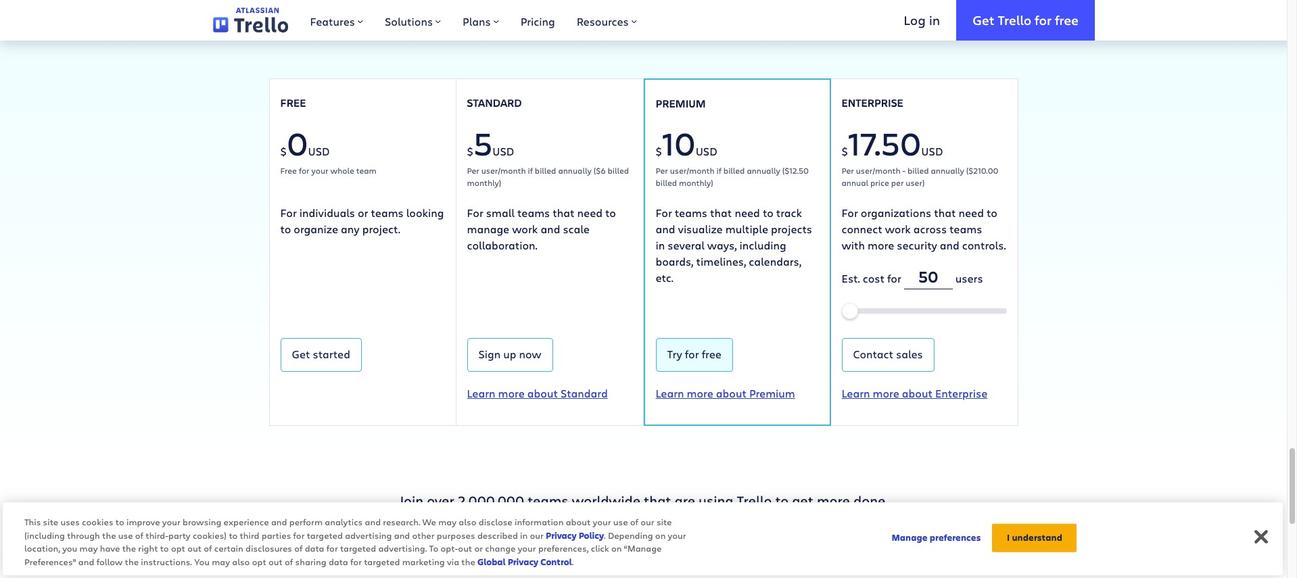 Task type: describe. For each thing, give the bounding box(es) containing it.
click
[[591, 543, 609, 555]]

user)
[[906, 177, 925, 188]]

privacy policy link
[[546, 529, 604, 542]]

annually for 5
[[558, 165, 592, 176]]

resources button
[[566, 0, 648, 41]]

(including
[[24, 529, 65, 542]]

for inside this site uses cookies to improve your browsing experience and perform analytics and research. we may also disclose information about your use of our site (including through the use of third-party cookies) to third parties for targeted advertising and other purposes described in our
[[293, 529, 305, 542]]

for for for organizations that need to connect work across teams with more security and controls.
[[842, 206, 858, 220]]

billed right ($6
[[608, 165, 629, 176]]

the right via
[[462, 556, 475, 568]]

compare plans
[[605, 10, 682, 24]]

research.
[[383, 516, 421, 528]]

global
[[478, 556, 506, 568]]

control
[[541, 556, 572, 568]]

or inside . depending on your location, you may have the right to opt out of certain disclosures of data for targeted advertising. to opt-out or change your preferences, click on "manage preferences" and follow the instructions. you may also opt out of sharing data for targeted marketing via the
[[475, 543, 483, 555]]

teams inside for small teams that need to manage work and scale collaboration.
[[518, 206, 550, 220]]

billed for 5
[[535, 165, 556, 176]]

try for free link
[[656, 338, 733, 372]]

browsing
[[183, 516, 221, 528]]

billed down 10
[[656, 177, 677, 188]]

to inside for individuals or teams looking to organize any project.
[[280, 222, 291, 236]]

to inside . depending on your location, you may have the right to opt out of certain disclosures of data for targeted advertising. to opt-out or change your preferences, click on "manage preferences" and follow the instructions. you may also opt out of sharing data for targeted marketing via the
[[160, 543, 169, 555]]

1 vertical spatial .
[[572, 556, 574, 568]]

user/month for 10
[[670, 165, 715, 176]]

billed for 10
[[724, 165, 745, 176]]

organizations
[[861, 206, 932, 220]]

pricing link
[[510, 0, 566, 41]]

0 vertical spatial enterprise
[[842, 95, 904, 109]]

to right cookies
[[116, 516, 124, 528]]

1 vertical spatial targeted
[[340, 543, 376, 555]]

preferences
[[930, 532, 981, 544]]

collaboration.
[[467, 238, 538, 252]]

usd for 0
[[308, 144, 330, 158]]

that left are
[[644, 492, 671, 510]]

to inside for small teams that need to manage work and scale collaboration.
[[606, 206, 616, 220]]

uses
[[60, 516, 80, 528]]

scale
[[563, 222, 590, 236]]

1 vertical spatial on
[[612, 543, 622, 555]]

for for for individuals or teams looking to organize any project.
[[280, 206, 297, 220]]

team
[[356, 165, 377, 176]]

$ for 17.50
[[842, 144, 848, 158]]

user/month for 5
[[482, 165, 526, 176]]

contact sales
[[853, 347, 923, 361]]

get
[[792, 492, 814, 510]]

user/month for 17.50
[[856, 165, 901, 176]]

also inside this site uses cookies to improve your browsing experience and perform analytics and research. we may also disclose information about your use of our site (including through the use of third-party cookies) to third parties for targeted advertising and other purposes described in our
[[459, 516, 477, 528]]

and down research.
[[394, 529, 410, 542]]

price
[[871, 177, 889, 188]]

plans
[[463, 14, 491, 28]]

small
[[486, 206, 515, 220]]

we
[[423, 516, 436, 528]]

2 horizontal spatial out
[[458, 543, 472, 555]]

learn more about standard
[[467, 386, 608, 401]]

this
[[24, 516, 41, 528]]

in inside "for teams that need to track and visualize multiple projects in several ways, including boards, timelines, calendars, etc."
[[656, 238, 665, 252]]

global privacy control link
[[478, 556, 572, 568]]

compare plans link
[[594, 1, 694, 35]]

$ 5 usd per user/month if billed annually ($6 billed monthly)
[[467, 121, 629, 188]]

instructions.
[[141, 556, 192, 568]]

described
[[478, 529, 518, 542]]

join
[[399, 492, 424, 510]]

0 vertical spatial free
[[1055, 11, 1079, 28]]

to left get
[[776, 492, 789, 510]]

cost
[[863, 271, 885, 286]]

preferences"
[[24, 556, 76, 568]]

via
[[447, 556, 459, 568]]

Users range field
[[842, 309, 1007, 314]]

several
[[668, 238, 705, 252]]

have
[[100, 543, 120, 555]]

1 vertical spatial use
[[118, 529, 133, 542]]

to inside "for teams that need to track and visualize multiple projects in several ways, including boards, timelines, calendars, etc."
[[763, 206, 774, 220]]

privacy alert dialog
[[3, 503, 1284, 576]]

about for premium
[[716, 386, 747, 401]]

organize
[[294, 222, 338, 236]]

0 horizontal spatial privacy
[[508, 556, 539, 568]]

1 horizontal spatial our
[[641, 516, 655, 528]]

with
[[842, 238, 865, 252]]

this site uses cookies to improve your browsing experience and perform analytics and research. we may also disclose information about your use of our site (including through the use of third-party cookies) to third parties for targeted advertising and other purposes described in our
[[24, 516, 672, 542]]

teams inside "for teams that need to track and visualize multiple projects in several ways, including boards, timelines, calendars, etc."
[[675, 206, 708, 220]]

and inside "for teams that need to track and visualize multiple projects in several ways, including boards, timelines, calendars, etc."
[[656, 222, 676, 236]]

1 site from the left
[[43, 516, 58, 528]]

targeted inside this site uses cookies to improve your browsing experience and perform analytics and research. we may also disclose information about your use of our site (including through the use of third-party cookies) to third parties for targeted advertising and other purposes described in our
[[307, 529, 343, 542]]

1 vertical spatial trello
[[737, 492, 772, 510]]

1 horizontal spatial data
[[329, 556, 348, 568]]

per for 5
[[467, 165, 479, 176]]

now
[[519, 347, 542, 361]]

teams inside for organizations that need to connect work across teams with more security and controls.
[[950, 222, 983, 236]]

manage
[[467, 222, 510, 236]]

$ 0 usd free for your whole team
[[280, 121, 377, 176]]

any
[[341, 222, 360, 236]]

and up advertising at bottom left
[[365, 516, 381, 528]]

free inside the $ 0 usd free for your whole team
[[280, 165, 297, 176]]

usd for 5
[[493, 144, 514, 158]]

($12.50
[[783, 165, 809, 176]]

for organizations that need to connect work across teams with more security and controls.
[[842, 206, 1006, 252]]

project.
[[362, 222, 400, 236]]

solutions
[[385, 14, 433, 28]]

sales
[[896, 347, 923, 361]]

etc.
[[656, 271, 674, 285]]

in inside this site uses cookies to improve your browsing experience and perform analytics and research. we may also disclose information about your use of our site (including through the use of third-party cookies) to third parties for targeted advertising and other purposes described in our
[[520, 529, 528, 542]]

for inside the $ 0 usd free for your whole team
[[299, 165, 310, 176]]

and inside for organizations that need to connect work across teams with more security and controls.
[[940, 238, 960, 252]]

1 vertical spatial free
[[702, 347, 722, 361]]

change
[[485, 543, 516, 555]]

learn for learn more about premium
[[656, 386, 684, 401]]

perform
[[289, 516, 323, 528]]

analytics
[[325, 516, 363, 528]]

monthly) for 5
[[467, 177, 501, 188]]

and inside for small teams that need to manage work and scale collaboration.
[[541, 222, 560, 236]]

of down improve
[[135, 529, 143, 542]]

sign up now link
[[467, 338, 553, 372]]

opt-
[[441, 543, 458, 555]]

compare
[[605, 10, 651, 24]]

over
[[427, 492, 454, 510]]

0 horizontal spatial our
[[530, 529, 544, 542]]

or inside for individuals or teams looking to organize any project.
[[358, 206, 368, 220]]

company logos: visa, coinbase, john deere, zoom, grand hyatt and fender image
[[333, 528, 954, 578]]

third-
[[146, 529, 168, 542]]

learn for learn more about standard
[[467, 386, 496, 401]]

improve
[[126, 516, 160, 528]]

for teams that need to track and visualize multiple projects in several ways, including boards, timelines, calendars, etc.
[[656, 206, 813, 285]]

boards,
[[656, 254, 694, 269]]

that inside for small teams that need to manage work and scale collaboration.
[[553, 206, 575, 220]]

2 site from the left
[[657, 516, 672, 528]]

i understand
[[1007, 532, 1063, 544]]

0 vertical spatial premium
[[656, 96, 706, 110]]

to
[[429, 543, 439, 555]]

i understand button
[[993, 524, 1077, 552]]

your up global privacy control . at left bottom
[[518, 543, 536, 555]]

your inside the $ 0 usd free for your whole team
[[312, 165, 328, 176]]

that inside "for teams that need to track and visualize multiple projects in several ways, including boards, timelines, calendars, etc."
[[710, 206, 732, 220]]

get trello for free link
[[957, 0, 1095, 41]]

of left sharing
[[285, 556, 293, 568]]

worldwide
[[572, 492, 641, 510]]

teams up information
[[528, 492, 569, 510]]

annual
[[842, 177, 869, 188]]

$ for 5
[[467, 144, 473, 158]]

track
[[776, 206, 802, 220]]

sign
[[479, 347, 501, 361]]

$ 17.50 usd per user/month - billed annually ($210.00 annual price per user)
[[842, 121, 999, 188]]

about for standard
[[528, 386, 558, 401]]

disclosures
[[246, 543, 292, 555]]

timelines,
[[696, 254, 746, 269]]

usd for 10
[[696, 144, 718, 158]]

2 vertical spatial may
[[212, 556, 230, 568]]



Task type: vqa. For each thing, say whether or not it's contained in the screenshot.
$ 5 USD Per user/month if billed annually ($6 billed monthly)
yes



Task type: locate. For each thing, give the bounding box(es) containing it.
certain
[[214, 543, 243, 555]]

ways,
[[708, 238, 737, 252]]

about inside this site uses cookies to improve your browsing experience and perform analytics and research. we may also disclose information about your use of our site (including through the use of third-party cookies) to third parties for targeted advertising and other purposes described in our
[[566, 516, 591, 528]]

user/month down 10
[[670, 165, 715, 176]]

annually inside $ 10 usd per user/month if billed annually ($12.50 billed monthly)
[[747, 165, 780, 176]]

more right get
[[817, 492, 850, 510]]

0 vertical spatial use
[[613, 516, 628, 528]]

in down information
[[520, 529, 528, 542]]

policy
[[579, 529, 604, 542]]

targeted down analytics
[[307, 529, 343, 542]]

. depending on your location, you may have the right to opt out of certain disclosures of data for targeted advertising. to opt-out or change your preferences, click on "manage preferences" and follow the instructions. you may also opt out of sharing data for targeted marketing via the
[[24, 529, 686, 568]]

1 $ from the left
[[280, 144, 287, 158]]

-
[[903, 165, 906, 176]]

annually left ($6
[[558, 165, 592, 176]]

follow
[[97, 556, 123, 568]]

projects
[[771, 222, 813, 236]]

billed left ($6
[[535, 165, 556, 176]]

1 horizontal spatial opt
[[252, 556, 266, 568]]

may up purposes
[[439, 516, 457, 528]]

that up across
[[934, 206, 956, 220]]

billed up 'multiple'
[[724, 165, 745, 176]]

your
[[312, 165, 328, 176], [162, 516, 181, 528], [593, 516, 611, 528], [668, 529, 686, 542], [518, 543, 536, 555]]

the left right
[[122, 543, 136, 555]]

usd inside $ 5 usd per user/month if billed annually ($6 billed monthly)
[[493, 144, 514, 158]]

monthly) inside $ 10 usd per user/month if billed annually ($12.50 billed monthly)
[[679, 177, 714, 188]]

0 horizontal spatial data
[[305, 543, 324, 555]]

on right 'click'
[[612, 543, 622, 555]]

teams up project.
[[371, 206, 404, 220]]

cookies
[[82, 516, 113, 528]]

get for get started
[[292, 347, 310, 361]]

if inside $ 10 usd per user/month if billed annually ($12.50 billed monthly)
[[717, 165, 722, 176]]

you
[[62, 543, 77, 555]]

of up depending
[[630, 516, 639, 528]]

for for for small teams that need to manage work and scale collaboration.
[[467, 206, 484, 220]]

user/month inside $ 10 usd per user/month if billed annually ($12.50 billed monthly)
[[670, 165, 715, 176]]

0 vertical spatial get
[[973, 11, 995, 28]]

need for for teams that need to track and visualize multiple projects in several ways, including boards, timelines, calendars, etc.
[[735, 206, 760, 220]]

data right sharing
[[329, 556, 348, 568]]

our down information
[[530, 529, 544, 542]]

usd inside "$ 17.50 usd per user/month - billed annually ($210.00 annual price per user)"
[[922, 144, 943, 158]]

need up controls.
[[959, 206, 984, 220]]

2 vertical spatial in
[[520, 529, 528, 542]]

your left whole
[[312, 165, 328, 176]]

1 usd from the left
[[308, 144, 330, 158]]

usd for 17.50
[[922, 144, 943, 158]]

privacy policy
[[546, 529, 604, 542]]

may down certain
[[212, 556, 230, 568]]

for inside for individuals or teams looking to organize any project.
[[280, 206, 297, 220]]

0 vertical spatial also
[[459, 516, 477, 528]]

0 vertical spatial trello
[[998, 11, 1032, 28]]

right
[[138, 543, 158, 555]]

enterprise
[[842, 95, 904, 109], [936, 386, 988, 401]]

0 horizontal spatial opt
[[171, 543, 185, 555]]

need for for organizations that need to connect work across teams with more security and controls.
[[959, 206, 984, 220]]

1 monthly) from the left
[[467, 177, 501, 188]]

work inside for small teams that need to manage work and scale collaboration.
[[512, 222, 538, 236]]

$ inside $ 10 usd per user/month if billed annually ($12.50 billed monthly)
[[656, 144, 662, 158]]

2 if from the left
[[717, 165, 722, 176]]

looking
[[406, 206, 444, 220]]

per up the 'annual'
[[842, 165, 854, 176]]

learn more about enterprise
[[842, 386, 988, 401]]

1 vertical spatial privacy
[[508, 556, 539, 568]]

learn down try
[[656, 386, 684, 401]]

. up 'click'
[[604, 529, 606, 542]]

per for 17.50
[[842, 165, 854, 176]]

you
[[194, 556, 210, 568]]

3 user/month from the left
[[856, 165, 901, 176]]

1 vertical spatial standard
[[561, 386, 608, 401]]

2 horizontal spatial user/month
[[856, 165, 901, 176]]

0 horizontal spatial out
[[188, 543, 202, 555]]

0 horizontal spatial premium
[[656, 96, 706, 110]]

learn more about enterprise link
[[842, 386, 988, 402]]

0 vertical spatial privacy
[[546, 529, 577, 542]]

your up party
[[162, 516, 181, 528]]

may down through
[[80, 543, 98, 555]]

also down certain
[[232, 556, 250, 568]]

get
[[973, 11, 995, 28], [292, 347, 310, 361]]

per
[[467, 165, 479, 176], [656, 165, 668, 176], [842, 165, 854, 176]]

on
[[655, 529, 666, 542], [612, 543, 622, 555]]

if inside $ 5 usd per user/month if billed annually ($6 billed monthly)
[[528, 165, 533, 176]]

1 horizontal spatial .
[[604, 529, 606, 542]]

need inside for small teams that need to manage work and scale collaboration.
[[577, 206, 603, 220]]

more down contact sales link
[[873, 386, 900, 401]]

0 horizontal spatial if
[[528, 165, 533, 176]]

the down right
[[125, 556, 139, 568]]

learn down sign
[[467, 386, 496, 401]]

annually for 17.50
[[931, 165, 965, 176]]

1 per from the left
[[467, 165, 479, 176]]

1 vertical spatial enterprise
[[936, 386, 988, 401]]

3 learn from the left
[[842, 386, 870, 401]]

through
[[67, 529, 100, 542]]

($210.00
[[967, 165, 999, 176]]

our up depending
[[641, 516, 655, 528]]

monthly) up small
[[467, 177, 501, 188]]

for individuals or teams looking to organize any project.
[[280, 206, 444, 236]]

log
[[904, 11, 926, 28]]

more down sign up now link
[[498, 386, 525, 401]]

get right 'log in'
[[973, 11, 995, 28]]

may inside this site uses cookies to improve your browsing experience and perform analytics and research. we may also disclose information about your use of our site (including through the use of third-party cookies) to third parties for targeted advertising and other purposes described in our
[[439, 516, 457, 528]]

($6
[[594, 165, 606, 176]]

1 vertical spatial also
[[232, 556, 250, 568]]

3 for from the left
[[656, 206, 672, 220]]

$ inside the $ 0 usd free for your whole team
[[280, 144, 287, 158]]

more inside "learn more about premium" link
[[687, 386, 714, 401]]

0 vertical spatial on
[[655, 529, 666, 542]]

1 vertical spatial may
[[80, 543, 98, 555]]

1 need from the left
[[577, 206, 603, 220]]

learn
[[467, 386, 496, 401], [656, 386, 684, 401], [842, 386, 870, 401]]

sharing
[[295, 556, 327, 568]]

1 horizontal spatial free
[[1055, 11, 1079, 28]]

2 for from the left
[[467, 206, 484, 220]]

out down the disclosures
[[269, 556, 283, 568]]

to up 'instructions.'
[[160, 543, 169, 555]]

whole
[[330, 165, 354, 176]]

1 if from the left
[[528, 165, 533, 176]]

get started link
[[280, 338, 362, 372]]

annually left the ($210.00
[[931, 165, 965, 176]]

if
[[528, 165, 533, 176], [717, 165, 722, 176]]

1 horizontal spatial user/month
[[670, 165, 715, 176]]

.
[[604, 529, 606, 542], [572, 556, 574, 568]]

0 horizontal spatial trello
[[737, 492, 772, 510]]

multiple
[[726, 222, 769, 236]]

annually
[[558, 165, 592, 176], [747, 165, 780, 176], [931, 165, 965, 176]]

3 per from the left
[[842, 165, 854, 176]]

more
[[868, 238, 895, 252], [498, 386, 525, 401], [687, 386, 714, 401], [873, 386, 900, 401], [817, 492, 850, 510]]

0 vertical spatial targeted
[[307, 529, 343, 542]]

2 need from the left
[[735, 206, 760, 220]]

0 vertical spatial standard
[[467, 95, 522, 109]]

if for 10
[[717, 165, 722, 176]]

across
[[914, 222, 947, 236]]

the inside this site uses cookies to improve your browsing experience and perform analytics and research. we may also disclose information about your use of our site (including through the use of third-party cookies) to third parties for targeted advertising and other purposes described in our
[[102, 529, 116, 542]]

of down cookies)
[[204, 543, 212, 555]]

2 per from the left
[[656, 165, 668, 176]]

2 horizontal spatial may
[[439, 516, 457, 528]]

2 monthly) from the left
[[679, 177, 714, 188]]

0 horizontal spatial user/month
[[482, 165, 526, 176]]

targeted down advertising at bottom left
[[340, 543, 376, 555]]

use up depending
[[613, 516, 628, 528]]

more down connect
[[868, 238, 895, 252]]

17.50
[[848, 121, 922, 164]]

$ inside $ 5 usd per user/month if billed annually ($6 billed monthly)
[[467, 144, 473, 158]]

of
[[630, 516, 639, 528], [135, 529, 143, 542], [204, 543, 212, 555], [294, 543, 303, 555], [285, 556, 293, 568]]

free up 0
[[280, 95, 306, 109]]

2 annually from the left
[[747, 165, 780, 176]]

2 horizontal spatial need
[[959, 206, 984, 220]]

started
[[313, 347, 350, 361]]

1 horizontal spatial need
[[735, 206, 760, 220]]

log in
[[904, 11, 940, 28]]

0 horizontal spatial get
[[292, 347, 310, 361]]

per down '5'
[[467, 165, 479, 176]]

0 vertical spatial our
[[641, 516, 655, 528]]

to left track at the right of the page
[[763, 206, 774, 220]]

individuals
[[300, 206, 355, 220]]

0 horizontal spatial use
[[118, 529, 133, 542]]

user/month inside "$ 17.50 usd per user/month - billed annually ($210.00 annual price per user)"
[[856, 165, 901, 176]]

0 horizontal spatial per
[[467, 165, 479, 176]]

teams inside for individuals or teams looking to organize any project.
[[371, 206, 404, 220]]

our
[[641, 516, 655, 528], [530, 529, 544, 542]]

0 horizontal spatial enterprise
[[842, 95, 904, 109]]

try
[[667, 347, 682, 361]]

1 vertical spatial data
[[329, 556, 348, 568]]

about down the sales on the bottom right of page
[[902, 386, 933, 401]]

work down the organizations
[[885, 222, 911, 236]]

1 vertical spatial opt
[[252, 556, 266, 568]]

1 horizontal spatial standard
[[561, 386, 608, 401]]

need up scale
[[577, 206, 603, 220]]

. down the preferences,
[[572, 556, 574, 568]]

for
[[1035, 11, 1052, 28], [299, 165, 310, 176], [888, 271, 902, 286], [685, 347, 699, 361], [293, 529, 305, 542], [327, 543, 338, 555], [350, 556, 362, 568]]

$ for 0
[[280, 144, 287, 158]]

1 vertical spatial premium
[[750, 386, 795, 401]]

0 horizontal spatial need
[[577, 206, 603, 220]]

and left scale
[[541, 222, 560, 236]]

2,000,000
[[458, 492, 524, 510]]

0 vertical spatial in
[[929, 11, 940, 28]]

targeted down advertising.
[[364, 556, 400, 568]]

disclose
[[479, 516, 513, 528]]

1 horizontal spatial in
[[656, 238, 665, 252]]

4 usd from the left
[[922, 144, 943, 158]]

0 vertical spatial free
[[280, 95, 306, 109]]

Users number field
[[904, 265, 953, 290]]

use up have at the left
[[118, 529, 133, 542]]

get left started
[[292, 347, 310, 361]]

teams up controls.
[[950, 222, 983, 236]]

controls.
[[963, 238, 1006, 252]]

2 free from the top
[[280, 165, 297, 176]]

3 need from the left
[[959, 206, 984, 220]]

0 horizontal spatial work
[[512, 222, 538, 236]]

0 horizontal spatial on
[[612, 543, 622, 555]]

monthly) for 10
[[679, 177, 714, 188]]

site up (including
[[43, 516, 58, 528]]

1 horizontal spatial learn
[[656, 386, 684, 401]]

2 work from the left
[[885, 222, 911, 236]]

1 vertical spatial our
[[530, 529, 544, 542]]

information
[[515, 516, 564, 528]]

work up 'collaboration.'
[[512, 222, 538, 236]]

1 horizontal spatial monthly)
[[679, 177, 714, 188]]

teams right small
[[518, 206, 550, 220]]

1 for from the left
[[280, 206, 297, 220]]

2 user/month from the left
[[670, 165, 715, 176]]

or up global
[[475, 543, 483, 555]]

1 work from the left
[[512, 222, 538, 236]]

annually left ($12.50
[[747, 165, 780, 176]]

1 vertical spatial get
[[292, 347, 310, 361]]

log in link
[[888, 0, 957, 41]]

privacy
[[546, 529, 577, 542], [508, 556, 539, 568]]

learn more about premium link
[[656, 386, 795, 402]]

for
[[280, 206, 297, 220], [467, 206, 484, 220], [656, 206, 672, 220], [842, 206, 858, 220]]

1 user/month from the left
[[482, 165, 526, 176]]

and down across
[[940, 238, 960, 252]]

1 horizontal spatial out
[[269, 556, 283, 568]]

to inside for organizations that need to connect work across teams with more security and controls.
[[987, 206, 998, 220]]

0 horizontal spatial free
[[702, 347, 722, 361]]

usd inside $ 10 usd per user/month if billed annually ($12.50 billed monthly)
[[696, 144, 718, 158]]

1 horizontal spatial enterprise
[[936, 386, 988, 401]]

1 vertical spatial in
[[656, 238, 665, 252]]

per inside "$ 17.50 usd per user/month - billed annually ($210.00 annual price per user)"
[[842, 165, 854, 176]]

out down purposes
[[458, 543, 472, 555]]

$ for 10
[[656, 144, 662, 158]]

2 horizontal spatial learn
[[842, 386, 870, 401]]

learn for learn more about enterprise
[[842, 386, 870, 401]]

more inside learn more about standard link
[[498, 386, 525, 401]]

free down 0
[[280, 165, 297, 176]]

0 horizontal spatial learn
[[467, 386, 496, 401]]

0 horizontal spatial also
[[232, 556, 250, 568]]

per inside $ 10 usd per user/month if billed annually ($12.50 billed monthly)
[[656, 165, 668, 176]]

get for get trello for free
[[973, 11, 995, 28]]

0 horizontal spatial standard
[[467, 95, 522, 109]]

and up several
[[656, 222, 676, 236]]

3 $ from the left
[[656, 144, 662, 158]]

need up 'multiple'
[[735, 206, 760, 220]]

user/month down '5'
[[482, 165, 526, 176]]

to up controls.
[[987, 206, 998, 220]]

annually for 10
[[747, 165, 780, 176]]

0 vertical spatial may
[[439, 516, 457, 528]]

more for learn more about standard
[[498, 386, 525, 401]]

in right log
[[929, 11, 940, 28]]

also inside . depending on your location, you may have the right to opt out of certain disclosures of data for targeted advertising. to opt-out or change your preferences, click on "manage preferences" and follow the instructions. you may also opt out of sharing data for targeted marketing via the
[[232, 556, 250, 568]]

0 vertical spatial .
[[604, 529, 606, 542]]

0 vertical spatial data
[[305, 543, 324, 555]]

atlassian trello image
[[213, 8, 288, 33]]

features button
[[299, 0, 374, 41]]

sign up now
[[479, 347, 542, 361]]

for for for teams that need to track and visualize multiple projects in several ways, including boards, timelines, calendars, etc.
[[656, 206, 672, 220]]

1 horizontal spatial work
[[885, 222, 911, 236]]

1 horizontal spatial also
[[459, 516, 477, 528]]

2 horizontal spatial in
[[929, 11, 940, 28]]

2 horizontal spatial per
[[842, 165, 854, 176]]

for up organize
[[280, 206, 297, 220]]

that up visualize
[[710, 206, 732, 220]]

1 vertical spatial free
[[280, 165, 297, 176]]

more for learn more about premium
[[687, 386, 714, 401]]

your up policy in the left bottom of the page
[[593, 516, 611, 528]]

to left organize
[[280, 222, 291, 236]]

learn down contact
[[842, 386, 870, 401]]

0 horizontal spatial monthly)
[[467, 177, 501, 188]]

1 horizontal spatial may
[[212, 556, 230, 568]]

in up boards,
[[656, 238, 665, 252]]

for up manage
[[467, 206, 484, 220]]

1 vertical spatial or
[[475, 543, 483, 555]]

more for learn more about enterprise
[[873, 386, 900, 401]]

trello inside "get trello for free" link
[[998, 11, 1032, 28]]

0 vertical spatial or
[[358, 206, 368, 220]]

need inside for organizations that need to connect work across teams with more security and controls.
[[959, 206, 984, 220]]

contact sales link
[[842, 338, 935, 372]]

1 horizontal spatial use
[[613, 516, 628, 528]]

or up any
[[358, 206, 368, 220]]

and inside . depending on your location, you may have the right to opt out of certain disclosures of data for targeted advertising. to opt-out or change your preferences, click on "manage preferences" and follow the instructions. you may also opt out of sharing data for targeted marketing via the
[[78, 556, 94, 568]]

targeted
[[307, 529, 343, 542], [340, 543, 376, 555], [364, 556, 400, 568]]

1 free from the top
[[280, 95, 306, 109]]

site down join over 2,000,000 teams worldwide that are using trello to get more done.
[[657, 516, 672, 528]]

user/month
[[482, 165, 526, 176], [670, 165, 715, 176], [856, 165, 901, 176]]

learn more about premium
[[656, 386, 795, 401]]

est. cost for
[[842, 271, 902, 286]]

0 horizontal spatial or
[[358, 206, 368, 220]]

that up scale
[[553, 206, 575, 220]]

1 horizontal spatial get
[[973, 11, 995, 28]]

1 horizontal spatial if
[[717, 165, 722, 176]]

more inside learn more about enterprise link
[[873, 386, 900, 401]]

1 horizontal spatial trello
[[998, 11, 1032, 28]]

for inside for small teams that need to manage work and scale collaboration.
[[467, 206, 484, 220]]

"manage
[[624, 543, 662, 555]]

security
[[897, 238, 938, 252]]

2 $ from the left
[[467, 144, 473, 158]]

0 horizontal spatial may
[[80, 543, 98, 555]]

monthly) down 10
[[679, 177, 714, 188]]

for up connect
[[842, 206, 858, 220]]

about for enterprise
[[902, 386, 933, 401]]

for up several
[[656, 206, 672, 220]]

out
[[188, 543, 202, 555], [458, 543, 472, 555], [269, 556, 283, 568]]

also up purposes
[[459, 516, 477, 528]]

1 horizontal spatial on
[[655, 529, 666, 542]]

1 horizontal spatial per
[[656, 165, 668, 176]]

location,
[[24, 543, 60, 555]]

and up parties
[[271, 516, 287, 528]]

on up "manage
[[655, 529, 666, 542]]

1 annually from the left
[[558, 165, 592, 176]]

party
[[168, 529, 191, 542]]

3 annually from the left
[[931, 165, 965, 176]]

billed inside "$ 17.50 usd per user/month - billed annually ($210.00 annual price per user)"
[[908, 165, 929, 176]]

user/month inside $ 5 usd per user/month if billed annually ($6 billed monthly)
[[482, 165, 526, 176]]

and left follow
[[78, 556, 94, 568]]

1 learn from the left
[[467, 386, 496, 401]]

billed for 17.50
[[908, 165, 929, 176]]

monthly) inside $ 5 usd per user/month if billed annually ($6 billed monthly)
[[467, 177, 501, 188]]

3 usd from the left
[[696, 144, 718, 158]]

for inside "for teams that need to track and visualize multiple projects in several ways, including boards, timelines, calendars, etc."
[[656, 206, 672, 220]]

done.
[[854, 492, 889, 510]]

if up for small teams that need to manage work and scale collaboration.
[[528, 165, 533, 176]]

per inside $ 5 usd per user/month if billed annually ($6 billed monthly)
[[467, 165, 479, 176]]

to
[[606, 206, 616, 220], [763, 206, 774, 220], [987, 206, 998, 220], [280, 222, 291, 236], [776, 492, 789, 510], [116, 516, 124, 528], [229, 529, 238, 542], [160, 543, 169, 555]]

teams up visualize
[[675, 206, 708, 220]]

more inside for organizations that need to connect work across teams with more security and controls.
[[868, 238, 895, 252]]

usd inside the $ 0 usd free for your whole team
[[308, 144, 330, 158]]

are
[[675, 492, 696, 510]]

standard inside learn more about standard link
[[561, 386, 608, 401]]

to up certain
[[229, 529, 238, 542]]

user/month up price
[[856, 165, 901, 176]]

try for free
[[667, 347, 722, 361]]

work inside for organizations that need to connect work across teams with more security and controls.
[[885, 222, 911, 236]]

the up have at the left
[[102, 529, 116, 542]]

2 usd from the left
[[493, 144, 514, 158]]

may
[[439, 516, 457, 528], [80, 543, 98, 555], [212, 556, 230, 568]]

0 vertical spatial opt
[[171, 543, 185, 555]]

1 horizontal spatial or
[[475, 543, 483, 555]]

out up you
[[188, 543, 202, 555]]

2 vertical spatial targeted
[[364, 556, 400, 568]]

use
[[613, 516, 628, 528], [118, 529, 133, 542]]

$ inside "$ 17.50 usd per user/month - billed annually ($210.00 annual price per user)"
[[842, 144, 848, 158]]

if for 5
[[528, 165, 533, 176]]

4 for from the left
[[842, 206, 858, 220]]

0 horizontal spatial in
[[520, 529, 528, 542]]

opt down the disclosures
[[252, 556, 266, 568]]

manage
[[892, 532, 928, 544]]

0 horizontal spatial site
[[43, 516, 58, 528]]

usd
[[308, 144, 330, 158], [493, 144, 514, 158], [696, 144, 718, 158], [922, 144, 943, 158]]

if up visualize
[[717, 165, 722, 176]]

plans
[[654, 10, 682, 24]]

third
[[240, 529, 259, 542]]

1 horizontal spatial premium
[[750, 386, 795, 401]]

need inside "for teams that need to track and visualize multiple projects in several ways, including boards, timelines, calendars, etc."
[[735, 206, 760, 220]]

standard
[[467, 95, 522, 109], [561, 386, 608, 401]]

your down are
[[668, 529, 686, 542]]

5
[[473, 121, 493, 164]]

1 horizontal spatial site
[[657, 516, 672, 528]]

annually inside "$ 17.50 usd per user/month - billed annually ($210.00 annual price per user)"
[[931, 165, 965, 176]]

1 horizontal spatial privacy
[[546, 529, 577, 542]]

other
[[412, 529, 435, 542]]

2 horizontal spatial annually
[[931, 165, 965, 176]]

1 horizontal spatial annually
[[747, 165, 780, 176]]

of up sharing
[[294, 543, 303, 555]]

2 learn from the left
[[656, 386, 684, 401]]

per for 10
[[656, 165, 668, 176]]

annually inside $ 5 usd per user/month if billed annually ($6 billed monthly)
[[558, 165, 592, 176]]

privacy up the preferences,
[[546, 529, 577, 542]]

pricing
[[521, 14, 555, 28]]

that inside for organizations that need to connect work across teams with more security and controls.
[[934, 206, 956, 220]]

join over 2,000,000 teams worldwide that are using trello to get more done.
[[399, 492, 889, 510]]

. inside . depending on your location, you may have the right to opt out of certain disclosures of data for targeted advertising. to opt-out or change your preferences, click on "manage preferences" and follow the instructions. you may also opt out of sharing data for targeted marketing via the
[[604, 529, 606, 542]]

for inside for organizations that need to connect work across teams with more security and controls.
[[842, 206, 858, 220]]

4 $ from the left
[[842, 144, 848, 158]]



